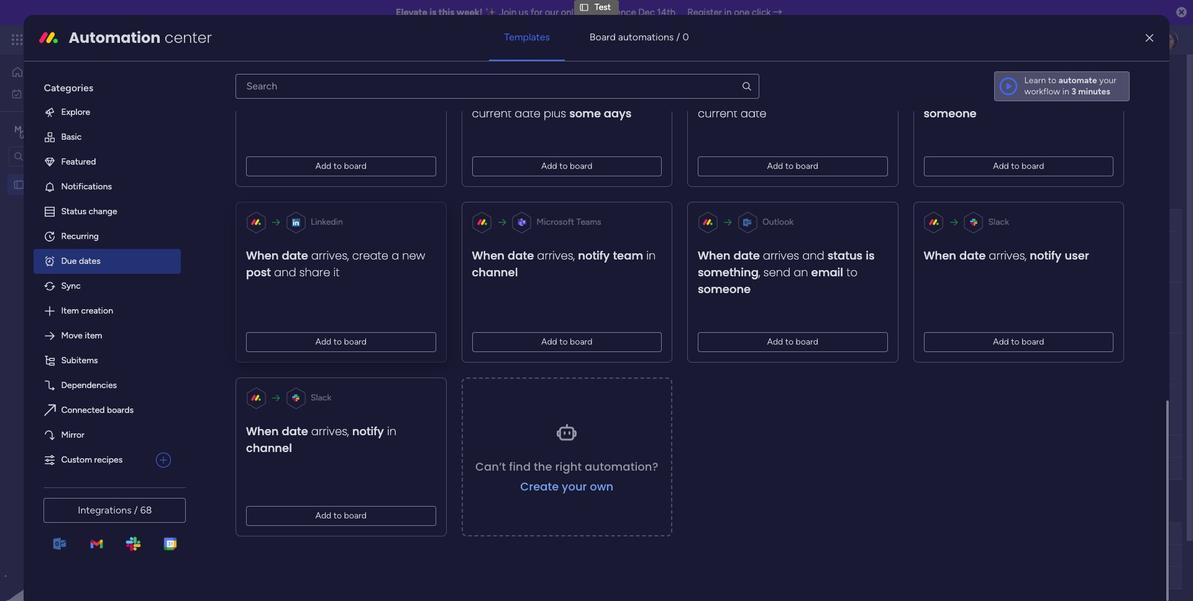 Task type: vqa. For each thing, say whether or not it's contained in the screenshot.
'Test' to the right
no



Task type: locate. For each thing, give the bounding box(es) containing it.
0 horizontal spatial notify
[[353, 424, 384, 439]]

move
[[61, 331, 83, 341]]

current for to current date plus
[[472, 106, 512, 121]]

0 horizontal spatial current
[[472, 106, 512, 121]]

work inside button
[[41, 88, 60, 99]]

0 horizontal spatial slack
[[311, 393, 332, 403]]

0 vertical spatial new
[[193, 149, 212, 160]]

set right search icon
[[764, 89, 780, 104]]

files
[[788, 215, 805, 226]]

/ inside 'button'
[[1129, 73, 1132, 83]]

status field up "not started"
[[522, 214, 553, 228]]

something
[[698, 265, 759, 280]]

workflow
[[1025, 86, 1061, 97]]

add to board button
[[246, 157, 436, 176], [472, 157, 662, 176], [698, 157, 888, 176], [924, 157, 1114, 176], [246, 332, 436, 352], [472, 332, 662, 352], [698, 332, 888, 352], [924, 332, 1114, 352], [246, 507, 436, 526]]

and
[[351, 72, 373, 88], [1029, 72, 1051, 88], [414, 94, 428, 104], [803, 248, 825, 263], [274, 265, 296, 280]]

date inside when date arrives, notify team in channel
[[508, 248, 534, 263]]

date for when date arrives, notify in channel
[[282, 424, 308, 439]]

/ for integrations / 68
[[134, 505, 138, 516]]

2 owner from the top
[[452, 529, 478, 539]]

current down the where
[[472, 106, 512, 121]]

column information image
[[563, 216, 573, 226], [910, 216, 920, 226], [563, 529, 573, 539]]

when inside when date arrives, create a new post and share it
[[246, 248, 279, 263]]

not
[[514, 252, 529, 263]]

show board description image
[[238, 72, 253, 85]]

track
[[451, 94, 471, 104]]

search image
[[741, 81, 752, 92]]

and inside arrives and , send an
[[1029, 72, 1051, 88]]

2 current from the left
[[698, 106, 738, 121]]

2 horizontal spatial arrives
[[989, 72, 1026, 88]]

test right public board icon
[[29, 179, 46, 190]]

1 horizontal spatial main
[[208, 116, 226, 127]]

production down 'v2 search' icon
[[240, 189, 302, 205]]

1 horizontal spatial notify
[[578, 248, 610, 263]]

arrives down 'outlook'
[[763, 248, 800, 263]]

2 vertical spatial your
[[562, 479, 587, 495]]

set inside changes to , set
[[538, 89, 554, 104]]

when for when date arrives and status is something , send an email to someone
[[698, 248, 731, 263]]

see left plans
[[217, 34, 232, 45]]

notify for team
[[578, 248, 610, 263]]

center
[[165, 27, 212, 48]]

send inside arrives and , send an
[[990, 89, 1017, 104]]

date
[[515, 106, 541, 121], [741, 106, 767, 121], [282, 248, 308, 263], [508, 248, 534, 263], [734, 248, 760, 263], [960, 248, 986, 263], [282, 424, 308, 439], [623, 529, 640, 539]]

3 minutes
[[1072, 86, 1111, 97]]

building
[[253, 303, 285, 313]]

see for see more
[[567, 93, 582, 104]]

1 horizontal spatial see
[[567, 93, 582, 104]]

featured
[[61, 157, 96, 167]]

due left column information icon
[[605, 529, 620, 539]]

0 vertical spatial dec
[[639, 7, 655, 18]]

/ for invite / 1
[[1129, 73, 1132, 83]]

main table
[[208, 116, 249, 127]]

1 horizontal spatial someone
[[924, 106, 977, 121]]

68
[[140, 505, 152, 516]]

1 vertical spatial owner
[[452, 529, 478, 539]]

featured option
[[34, 150, 181, 175]]

new project down main table button
[[193, 149, 242, 160]]

channel down not
[[472, 265, 518, 280]]

workspace selection element
[[12, 122, 104, 138]]

arrives up archive
[[312, 72, 348, 88]]

when date arrives and status is something , send an email to someone
[[698, 248, 875, 297]]

workspace image
[[12, 123, 24, 136]]

see
[[217, 34, 232, 45], [567, 93, 582, 104]]

0 vertical spatial the
[[356, 89, 374, 104]]

1 horizontal spatial send
[[990, 89, 1017, 104]]

/ left "1"
[[1129, 73, 1132, 83]]

0 vertical spatial owner field
[[449, 214, 481, 228]]

column information image right timeline field on the top right of page
[[910, 216, 920, 226]]

due inside option
[[61, 256, 77, 267]]

0 vertical spatial is
[[430, 7, 436, 18]]

, inside changes to , set
[[533, 89, 535, 104]]

any
[[223, 94, 237, 104]]

1 vertical spatial new
[[235, 252, 253, 262]]

your right the where
[[510, 94, 527, 104]]

1 vertical spatial see
[[567, 93, 582, 104]]

1 owner from the top
[[452, 215, 478, 226]]

0 horizontal spatial arrives
[[312, 72, 348, 88]]

0 horizontal spatial channel
[[246, 441, 292, 456]]

automation  center image
[[39, 28, 59, 48]]

dec left '13'
[[610, 355, 625, 364]]

option
[[0, 173, 159, 176]]

main inside workspace selection element
[[29, 123, 50, 135]]

online
[[561, 7, 586, 18]]

move item option
[[34, 324, 181, 349]]

0 horizontal spatial dec
[[610, 355, 625, 364]]

0 vertical spatial someone
[[924, 106, 977, 121]]

new project button
[[188, 145, 247, 165]]

of
[[259, 94, 267, 104], [473, 94, 481, 104]]

integrations / 68 button
[[44, 498, 186, 523]]

when for when date arrives, notify team in channel
[[472, 248, 505, 263]]

date inside when date arrives, notify in channel
[[282, 424, 308, 439]]

due for due dates
[[61, 256, 77, 267]]

publishing
[[253, 405, 293, 415]]

table
[[228, 116, 249, 127]]

Search field
[[289, 146, 326, 163]]

when for when date arrives, create a new post and share it
[[246, 248, 279, 263]]

arrow down image
[[434, 147, 449, 162]]

project
[[214, 149, 242, 160], [310, 215, 338, 226], [255, 252, 283, 262], [310, 528, 338, 539]]

when inside when date arrives, notify team in channel
[[472, 248, 505, 263]]

see plans
[[217, 34, 255, 45]]

automation?
[[585, 459, 659, 475]]

project inside button
[[214, 149, 242, 160]]

project.
[[270, 94, 300, 104]]

arrives,
[[312, 248, 349, 263], [538, 248, 575, 263], [989, 248, 1027, 263], [312, 424, 349, 439]]

1 horizontal spatial your
[[562, 479, 587, 495]]

Post Production Assessment field
[[211, 502, 378, 518]]

1 vertical spatial due
[[605, 529, 620, 539]]

arrives for archive
[[312, 72, 348, 88]]

my work
[[27, 88, 60, 99]]

status up "not started"
[[525, 215, 550, 226]]

0 horizontal spatial the
[[356, 89, 374, 104]]

the up create
[[534, 459, 553, 475]]

in inside when date arrives, notify team in channel
[[647, 248, 656, 263]]

date inside field
[[623, 529, 640, 539]]

1 vertical spatial owner field
[[449, 527, 481, 541]]

0 horizontal spatial send
[[764, 265, 791, 280]]

1 horizontal spatial work
[[100, 32, 123, 47]]

channel inside when date arrives, notify team in channel
[[472, 265, 518, 280]]

this
[[439, 7, 455, 18]]

date for due date
[[623, 529, 640, 539]]

/ inside button
[[134, 505, 138, 516]]

new down main table button
[[193, 149, 212, 160]]

slack up when date arrives, notify in channel in the bottom of the page
[[311, 393, 332, 403]]

when inside when date arrives, notify in channel
[[246, 424, 279, 439]]

0 vertical spatial your
[[1100, 75, 1117, 86]]

automation
[[69, 27, 161, 48]]

production
[[240, 189, 302, 205], [241, 502, 303, 518]]

work right monday
[[100, 32, 123, 47]]

when for when date arrives, notify user
[[924, 248, 957, 263]]

1 horizontal spatial current
[[698, 106, 738, 121]]

None search field
[[236, 74, 759, 99]]

arrives, inside when date arrives, notify team in channel
[[538, 248, 575, 263]]

automations
[[618, 31, 674, 43]]

1 horizontal spatial arrives
[[763, 248, 800, 263]]

test down new project button
[[214, 189, 237, 205]]

changes
[[545, 72, 594, 88]]

13
[[627, 355, 635, 364]]

, inside arrives and , archive the item
[[307, 89, 309, 104]]

manage
[[190, 94, 221, 104]]

1 horizontal spatial the
[[534, 459, 553, 475]]

categories
[[44, 82, 93, 94]]

2 horizontal spatial your
[[1100, 75, 1117, 86]]

/ left 0
[[676, 31, 680, 43]]

2 horizontal spatial /
[[1129, 73, 1132, 83]]

dec left 14th
[[639, 7, 655, 18]]

status field down create
[[522, 527, 553, 541]]

test left publishing
[[235, 405, 251, 415]]

0 vertical spatial due
[[61, 256, 77, 267]]

notifications option
[[34, 175, 181, 199]]

current down the when , set
[[698, 106, 738, 121]]

production for post
[[241, 502, 303, 518]]

status for second status field from the bottom of the page
[[525, 215, 550, 226]]

keep
[[430, 94, 449, 104]]

work for monday
[[100, 32, 123, 47]]

someone
[[924, 106, 977, 121], [698, 282, 751, 297]]

to inside changes to , set
[[597, 72, 608, 88]]

to inside the to current date
[[838, 89, 849, 104]]

1 vertical spatial the
[[534, 459, 553, 475]]

when for when , set
[[698, 72, 730, 88]]

see up some
[[567, 93, 582, 104]]

arrives and , archive the item
[[307, 72, 401, 104]]

due left dates
[[61, 256, 77, 267]]

0 vertical spatial owner
[[452, 215, 478, 226]]

Status field
[[522, 214, 553, 228], [522, 527, 553, 541]]

item right move
[[85, 331, 102, 341]]

Search for a column type search field
[[236, 74, 759, 99]]

1 vertical spatial production
[[241, 502, 303, 518]]

0 horizontal spatial item
[[85, 331, 102, 341]]

item right owners,
[[377, 89, 401, 104]]

dependencies
[[61, 380, 117, 391]]

1 vertical spatial channel
[[246, 441, 292, 456]]

date for when date arrives, notify user
[[960, 248, 986, 263]]

0 vertical spatial slack
[[989, 217, 1010, 227]]

item creation
[[61, 306, 113, 316]]

new inside button
[[193, 149, 212, 160]]

status down create
[[525, 529, 550, 539]]

notify inside when date arrives, notify in channel
[[353, 424, 384, 439]]

1 horizontal spatial dec
[[639, 7, 655, 18]]

status change
[[61, 206, 117, 217]]

1 horizontal spatial slack
[[989, 217, 1010, 227]]

of right 'track'
[[473, 94, 481, 104]]

1
[[1135, 73, 1138, 83]]

2 status field from the top
[[522, 527, 553, 541]]

post
[[246, 265, 271, 280]]

when inside when date arrives and status is something , send an email to someone
[[698, 248, 731, 263]]

plans
[[234, 34, 255, 45]]

0 vertical spatial an
[[1020, 89, 1035, 104]]

arrives inside arrives and , send an
[[989, 72, 1026, 88]]

column information image left teams
[[563, 216, 573, 226]]

item creation option
[[34, 299, 181, 324]]

0 vertical spatial channel
[[472, 265, 518, 280]]

and inside when date arrives, create a new post and share it
[[274, 265, 296, 280]]

test list box
[[0, 172, 159, 363]]

your workflow in
[[1025, 75, 1117, 97]]

activity button
[[1018, 68, 1077, 88]]

0 horizontal spatial main
[[29, 123, 50, 135]]

templates
[[504, 31, 550, 43]]

register in one click → link
[[688, 7, 783, 18]]

work right my
[[41, 88, 60, 99]]

v2 done deadline image
[[584, 353, 594, 365]]

Due date field
[[602, 527, 643, 541]]

1 horizontal spatial an
[[1020, 89, 1035, 104]]

when date arrives, notify user
[[924, 248, 1090, 263]]

due inside field
[[605, 529, 620, 539]]

current inside to current date plus
[[472, 106, 512, 121]]

1 vertical spatial /
[[1129, 73, 1132, 83]]

owner
[[452, 215, 478, 226], [452, 529, 478, 539]]

owner for 2nd owner field from the top
[[452, 529, 478, 539]]

1 vertical spatial someone
[[698, 282, 751, 297]]

date inside when date arrives and status is something , send an email to someone
[[734, 248, 760, 263]]

send right the something
[[764, 265, 791, 280]]

in inside when date arrives, notify in channel
[[387, 424, 397, 439]]

0 vertical spatial /
[[676, 31, 680, 43]]

1 vertical spatial work
[[41, 88, 60, 99]]

production right post
[[241, 502, 303, 518]]

0 vertical spatial new project
[[193, 149, 242, 160]]

0 vertical spatial work
[[100, 32, 123, 47]]

channel down publishing
[[246, 441, 292, 456]]

1 horizontal spatial /
[[676, 31, 680, 43]]

the left timelines
[[356, 89, 374, 104]]

current
[[472, 106, 512, 121], [698, 106, 738, 121]]

your up minutes
[[1100, 75, 1117, 86]]

project down pipeline
[[310, 215, 338, 226]]

0 vertical spatial production
[[240, 189, 302, 205]]

in inside your workflow in
[[1063, 86, 1070, 97]]

categories heading
[[34, 71, 181, 100]]

see inside button
[[217, 34, 232, 45]]

test inside "field"
[[214, 189, 237, 205]]

0 vertical spatial status field
[[522, 214, 553, 228]]

2 of from the left
[[473, 94, 481, 104]]

right
[[556, 459, 582, 475]]

date inside when date arrives, create a new post and share it
[[282, 248, 308, 263]]

Search in workspace field
[[26, 149, 104, 163]]

item inside arrives and , archive the item
[[377, 89, 401, 104]]

0 horizontal spatial your
[[510, 94, 527, 104]]

person
[[353, 149, 379, 160]]

m
[[14, 124, 22, 135]]

1 current from the left
[[472, 106, 512, 121]]

test left testing on the left of the page
[[235, 354, 251, 364]]

date for when date arrives, create a new post and share it
[[282, 248, 308, 263]]

2 vertical spatial /
[[134, 505, 138, 516]]

column information image down create your own link
[[563, 529, 573, 539]]

due for due date
[[605, 529, 620, 539]]

production inside "field"
[[240, 189, 302, 205]]

and inside arrives and , archive the item
[[351, 72, 373, 88]]

Owner field
[[449, 214, 481, 228], [449, 527, 481, 541]]

integrations / 68
[[78, 505, 152, 516]]

1 horizontal spatial due
[[605, 529, 620, 539]]

arrives inside arrives and , archive the item
[[312, 72, 348, 88]]

set right owners,
[[362, 94, 374, 104]]

0 horizontal spatial new
[[193, 149, 212, 160]]

to inside to someone
[[1073, 89, 1084, 104]]

hide button
[[501, 145, 547, 165]]

1 vertical spatial is
[[866, 248, 875, 263]]

arrives up to someone
[[989, 72, 1026, 88]]

1 horizontal spatial set
[[538, 89, 554, 104]]

, inside arrives and , send an
[[985, 89, 987, 104]]

date inside to current date plus
[[515, 106, 541, 121]]

0 horizontal spatial set
[[362, 94, 374, 104]]

1 vertical spatial an
[[794, 265, 809, 280]]

column information image for timeline field on the top right of page
[[910, 216, 920, 226]]

status up recurring
[[61, 206, 86, 217]]

arrives, inside when date arrives, create a new post and share it
[[312, 248, 349, 263]]

main
[[208, 116, 226, 127], [29, 123, 50, 135]]

2 horizontal spatial notify
[[1030, 248, 1062, 263]]

notify
[[578, 248, 610, 263], [1030, 248, 1062, 263], [353, 424, 384, 439]]

1 vertical spatial item
[[85, 331, 102, 341]]

the inside arrives and , archive the item
[[356, 89, 374, 104]]

0 horizontal spatial see
[[217, 34, 232, 45]]

send up the integrate
[[990, 89, 1017, 104]]

1 horizontal spatial of
[[473, 94, 481, 104]]

0 vertical spatial item
[[377, 89, 401, 104]]

main for main table
[[208, 116, 226, 127]]

to someone
[[924, 89, 1084, 121]]

0 horizontal spatial work
[[41, 88, 60, 99]]

/ inside button
[[676, 31, 680, 43]]

recurring option
[[34, 224, 181, 249]]

slack up when date arrives, notify user
[[989, 217, 1010, 227]]

arrives, inside when date arrives, notify in channel
[[312, 424, 349, 439]]

main for main workspace
[[29, 123, 50, 135]]

project left the angle down image
[[214, 149, 242, 160]]

test for test testing
[[235, 354, 251, 364]]

when date arrives, notify team in channel
[[472, 248, 656, 280]]

main table button
[[188, 112, 258, 132]]

post production assessment
[[214, 502, 375, 518]]

1 horizontal spatial item
[[377, 89, 401, 104]]

0 horizontal spatial an
[[794, 265, 809, 280]]

1 horizontal spatial channel
[[472, 265, 518, 280]]

0 horizontal spatial due
[[61, 256, 77, 267]]

us
[[519, 7, 529, 18]]

not started
[[514, 252, 561, 263]]

arrives, for a
[[312, 248, 349, 263]]

set up plus
[[538, 89, 554, 104]]

filter button
[[391, 145, 449, 165]]

0 vertical spatial see
[[217, 34, 232, 45]]

elevate is this week! ✨ join us for our online conference dec 14th
[[396, 7, 676, 18]]

main right workspace icon
[[29, 123, 50, 135]]

is left this
[[430, 7, 436, 18]]

current inside the to current date
[[698, 106, 738, 121]]

new project up post
[[235, 252, 283, 262]]

0 horizontal spatial someone
[[698, 282, 751, 297]]

dapulse checkmark sign image
[[854, 352, 861, 367]]

0 vertical spatial send
[[990, 89, 1017, 104]]

create
[[521, 479, 559, 495]]

main inside main table button
[[208, 116, 226, 127]]

1 vertical spatial status field
[[522, 527, 553, 541]]

when
[[472, 72, 507, 88], [698, 72, 730, 88], [246, 248, 279, 263], [472, 248, 505, 263], [698, 248, 731, 263], [924, 248, 957, 263], [246, 424, 279, 439]]

1 vertical spatial dec
[[610, 355, 625, 364]]

main left table
[[208, 116, 226, 127]]

/ left 68
[[134, 505, 138, 516]]

2 horizontal spatial set
[[764, 89, 780, 104]]

item
[[377, 89, 401, 104], [85, 331, 102, 341]]

when inside the when , set
[[698, 72, 730, 88]]

more
[[584, 93, 604, 104]]

set inside the when , set
[[764, 89, 780, 104]]

0 horizontal spatial /
[[134, 505, 138, 516]]

creation
[[81, 306, 113, 316]]

0 horizontal spatial of
[[259, 94, 267, 104]]

test right online
[[595, 2, 611, 12]]

production inside field
[[241, 502, 303, 518]]

your down right
[[562, 479, 587, 495]]

an left email
[[794, 265, 809, 280]]

new up post
[[235, 252, 253, 262]]

1 horizontal spatial is
[[866, 248, 875, 263]]

it
[[334, 265, 340, 280]]

an down learn
[[1020, 89, 1035, 104]]

arrives, for team
[[538, 248, 575, 263]]

notify inside when date arrives, notify team in channel
[[578, 248, 610, 263]]

1 vertical spatial send
[[764, 265, 791, 280]]

of right type
[[259, 94, 267, 104]]

when for when date arrives, notify in channel
[[246, 424, 279, 439]]

test testing
[[235, 354, 282, 364]]

stands.
[[559, 94, 587, 104]]

is right status
[[866, 248, 875, 263]]

date for when date arrives and status is something , send an email to someone
[[734, 248, 760, 263]]

test left building in the left bottom of the page
[[235, 303, 251, 313]]



Task type: describe. For each thing, give the bounding box(es) containing it.
lottie animation element
[[0, 476, 159, 602]]

connected
[[61, 405, 105, 416]]

changes to , set
[[533, 72, 608, 104]]

when , set
[[698, 72, 784, 104]]

custom recipes
[[61, 455, 123, 466]]

add to favorites image
[[259, 72, 272, 84]]

production for test
[[240, 189, 302, 205]]

outlook
[[763, 217, 794, 227]]

test inside list box
[[29, 179, 46, 190]]

connected boards
[[61, 405, 134, 416]]

workspace
[[53, 123, 102, 135]]

status inside option
[[61, 206, 86, 217]]

email
[[812, 265, 844, 280]]

when for when
[[472, 72, 507, 88]]

to inside to current date plus
[[612, 89, 623, 104]]

invite / 1 button
[[1082, 68, 1144, 88]]

type
[[239, 94, 257, 104]]

dependencies option
[[34, 374, 181, 398]]

subitems option
[[34, 349, 181, 374]]

integrate
[[969, 117, 1005, 127]]

date inside the to current date
[[741, 106, 767, 121]]

new project inside button
[[193, 149, 242, 160]]

project
[[529, 94, 557, 104]]

sync option
[[34, 274, 181, 299]]

someone inside when date arrives and status is something , send an email to someone
[[698, 282, 751, 297]]

management
[[125, 32, 193, 47]]

1 vertical spatial new project
[[235, 252, 283, 262]]

james peterson image
[[1159, 30, 1179, 50]]

your inside "can't find the right automation? create your own"
[[562, 479, 587, 495]]

days
[[604, 106, 632, 121]]

notifications
[[61, 181, 112, 192]]

post
[[214, 502, 238, 518]]

channel inside when date arrives, notify in channel
[[246, 441, 292, 456]]

assign
[[302, 94, 328, 104]]

person button
[[333, 145, 387, 165]]

test for test production pipeline
[[214, 189, 237, 205]]

, for changes to , set
[[533, 89, 535, 104]]

can't find the right automation? create your own
[[476, 459, 659, 495]]

timeline
[[867, 215, 900, 226]]

someone inside to someone
[[924, 106, 977, 121]]

test for test publishing
[[235, 405, 251, 415]]

0
[[683, 31, 689, 43]]

1 status field from the top
[[522, 214, 553, 228]]

, inside the when , set
[[759, 89, 761, 104]]

an inside when date arrives and status is something , send an email to someone
[[794, 265, 809, 280]]

project up post
[[255, 252, 283, 262]]

work for my
[[41, 88, 60, 99]]

join
[[499, 7, 517, 18]]

test building
[[235, 303, 285, 313]]

create
[[353, 248, 389, 263]]

item inside option
[[85, 331, 102, 341]]

Files field
[[785, 214, 808, 228]]

Priority field
[[693, 214, 727, 228]]

item
[[61, 306, 79, 316]]

notify for user
[[1030, 248, 1062, 263]]

test for test building
[[235, 303, 251, 313]]

teams
[[577, 217, 602, 227]]

dapulse integrations image
[[955, 117, 964, 126]]

date for when date arrives, notify team in channel
[[508, 248, 534, 263]]

1 of from the left
[[259, 94, 267, 104]]

share
[[300, 265, 331, 280]]

arrives inside when date arrives and status is something , send an email to someone
[[763, 248, 800, 263]]

is inside when date arrives and status is something , send an email to someone
[[866, 248, 875, 263]]

arrives and , send an
[[985, 72, 1054, 104]]

Timeline field
[[864, 214, 903, 228]]

public board image
[[13, 179, 25, 191]]

done
[[527, 354, 548, 364]]

due dates
[[61, 256, 101, 267]]

your inside your workflow in
[[1100, 75, 1117, 86]]

status for 2nd status field
[[525, 529, 550, 539]]

to inside when date arrives and status is something , send an email to someone
[[847, 265, 858, 280]]

conference
[[589, 7, 636, 18]]

v2 search image
[[280, 148, 289, 162]]

invite / 1
[[1105, 73, 1138, 83]]

main workspace
[[29, 123, 102, 135]]

arrives, for user
[[989, 248, 1027, 263]]

basic option
[[34, 125, 181, 150]]

board automations / 0
[[590, 31, 689, 43]]

1 vertical spatial slack
[[311, 393, 332, 403]]

lottie animation image
[[0, 476, 159, 602]]

sync
[[61, 281, 81, 291]]

custom
[[61, 455, 92, 466]]

my
[[27, 88, 39, 99]]

sort
[[473, 149, 490, 160]]

, for arrives and , send an
[[985, 89, 987, 104]]

and inside when date arrives and status is something , send an email to someone
[[803, 248, 825, 263]]

select product image
[[11, 34, 24, 46]]

create your own link
[[521, 479, 614, 495]]

test production pipeline
[[214, 189, 350, 205]]

register
[[688, 7, 722, 18]]

microsoft teams
[[537, 217, 602, 227]]

angle down image
[[253, 150, 259, 159]]

→
[[773, 7, 783, 18]]

explore
[[61, 107, 90, 117]]

can't
[[476, 459, 506, 475]]

1 owner field from the top
[[449, 214, 481, 228]]

3
[[1072, 86, 1077, 97]]

timelines
[[377, 94, 412, 104]]

14th
[[657, 7, 676, 18]]

see for see plans
[[217, 34, 232, 45]]

due date
[[605, 529, 640, 539]]

column information image for second status field from the bottom of the page
[[563, 216, 573, 226]]

column information image for 2nd status field
[[563, 529, 573, 539]]

due dates option
[[34, 249, 181, 274]]

new
[[403, 248, 426, 263]]

where
[[483, 94, 507, 104]]

the inside "can't find the right automation? create your own"
[[534, 459, 553, 475]]

linkedin
[[311, 217, 343, 227]]

assessment
[[306, 502, 375, 518]]

1 horizontal spatial new
[[235, 252, 253, 262]]

recipes
[[94, 455, 123, 466]]

0 horizontal spatial is
[[430, 7, 436, 18]]

automation center
[[69, 27, 212, 48]]

team
[[613, 248, 644, 263]]

mirror option
[[34, 423, 181, 448]]

send inside when date arrives and status is something , send an email to someone
[[764, 265, 791, 280]]

my work button
[[7, 84, 134, 103]]

learn to automate
[[1025, 75, 1097, 86]]

, for arrives and , archive the item
[[307, 89, 309, 104]]

learn
[[1025, 75, 1046, 86]]

current for to current date
[[698, 106, 738, 121]]

own
[[590, 479, 614, 495]]

sort button
[[453, 145, 497, 165]]

project down assessment
[[310, 528, 338, 539]]

an inside arrives and , send an
[[1020, 89, 1035, 104]]

archive
[[312, 89, 353, 104]]

1 vertical spatial your
[[510, 94, 527, 104]]

custom recipes option
[[34, 448, 151, 473]]

home
[[29, 67, 52, 77]]

see more link
[[566, 93, 605, 105]]

2 owner field from the top
[[449, 527, 481, 541]]

notify for in
[[353, 424, 384, 439]]

arrives for send
[[989, 72, 1026, 88]]

explore option
[[34, 100, 181, 125]]

automate
[[1059, 75, 1097, 86]]

Test Production Pipeline field
[[211, 189, 353, 205]]

dates
[[79, 256, 101, 267]]

status change option
[[34, 199, 181, 224]]

column information image
[[649, 529, 659, 539]]

activity
[[1023, 73, 1054, 83]]

owners,
[[330, 94, 360, 104]]

click
[[752, 7, 771, 18]]

elevate
[[396, 7, 427, 18]]

to current date plus
[[472, 89, 623, 121]]

categories list box
[[34, 71, 191, 473]]

mirror
[[61, 430, 84, 441]]

boards
[[107, 405, 134, 416]]

arrives, for in
[[312, 424, 349, 439]]

connected boards option
[[34, 398, 181, 423]]

owner for 2nd owner field from the bottom
[[452, 215, 478, 226]]

, inside when date arrives and status is something , send an email to someone
[[759, 265, 761, 280]]



